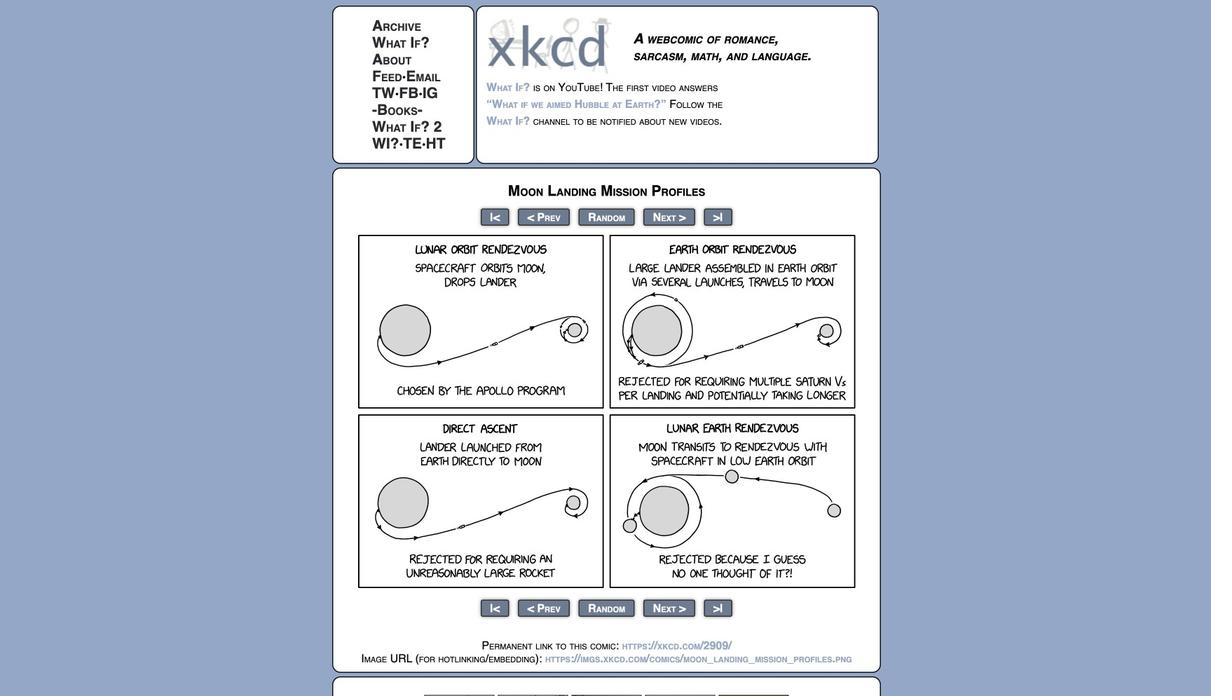 Task type: locate. For each thing, give the bounding box(es) containing it.
xkcd.com logo image
[[487, 16, 616, 74]]

moon landing mission profiles image
[[358, 235, 856, 588]]



